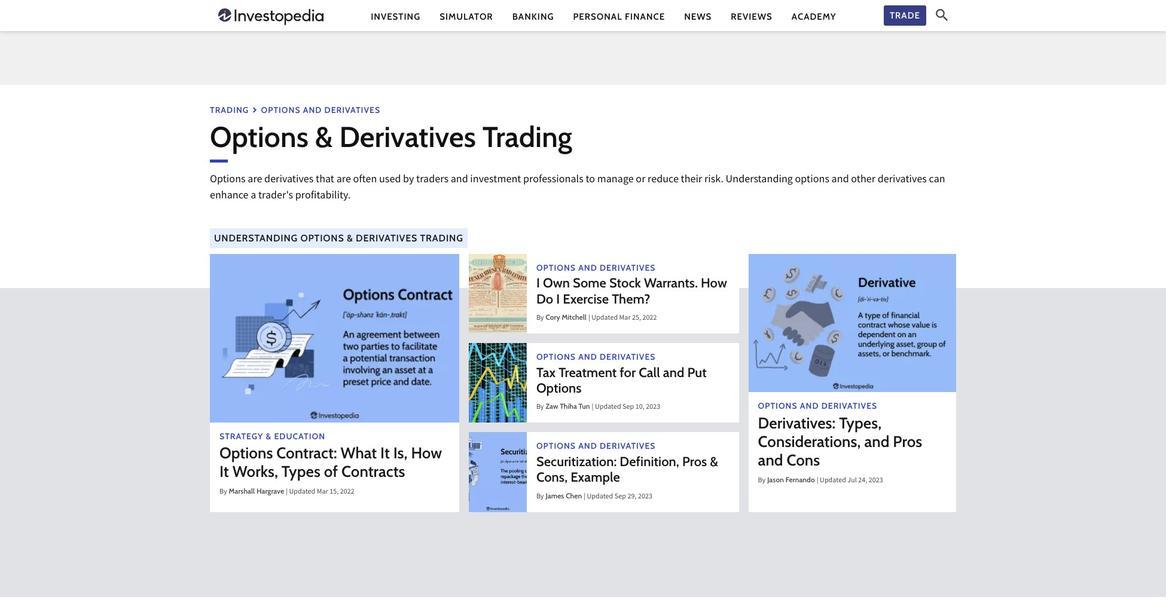 Task type: describe. For each thing, give the bounding box(es) containing it.
share of the wiener riesen rad ltd., issued 21. march 1898 image
[[469, 254, 527, 334]]

banking link
[[512, 10, 554, 23]]

options and derivatives link
[[261, 105, 380, 115]]

types,
[[839, 414, 882, 433]]

2023 inside derivatives: types, considerations, and pros and cons by jason fernando updated jul 24, 2023
[[869, 476, 883, 487]]

derivatives for &
[[339, 120, 476, 154]]

finance
[[625, 11, 665, 22]]

simulator
[[440, 11, 493, 22]]

options for &
[[210, 120, 309, 154]]

updated inside tax treatment for call and put options by zaw thiha tun updated sep 10, 2023
[[595, 402, 621, 413]]

0 horizontal spatial it
[[220, 462, 229, 482]]

investing link
[[371, 10, 421, 23]]

and inside tax treatment for call and put options by zaw thiha tun updated sep 10, 2023
[[663, 365, 684, 381]]

chen
[[566, 491, 582, 500]]

risk.
[[704, 172, 724, 188]]

enhance
[[210, 188, 249, 204]]

pros inside securitization: definition, pros & cons, example by james chen updated sep 29, 2023
[[682, 454, 707, 470]]

what
[[341, 444, 377, 463]]

0 horizontal spatial i
[[536, 275, 540, 292]]

0 vertical spatial &
[[315, 120, 333, 154]]

29,
[[628, 491, 637, 503]]

understanding inside options are derivatives that are often used by traders and investment professionals to manage or reduce their risk. understanding options and other derivatives can enhance a trader's profitability.
[[726, 172, 793, 188]]

investing
[[371, 11, 421, 22]]

simulator link
[[440, 10, 493, 23]]

do
[[536, 291, 553, 307]]

some
[[573, 275, 606, 292]]

reviews
[[731, 11, 773, 22]]

is,
[[393, 444, 408, 463]]

tax treatment for call and put options by zaw thiha tun updated sep 10, 2023
[[536, 365, 707, 413]]

for
[[620, 365, 636, 381]]

trader's
[[258, 188, 293, 204]]

mar inside i own some stock warrants. how do i exercise them? by cory mitchell updated mar 25, 2022
[[619, 313, 631, 324]]

personal finance link
[[573, 10, 665, 23]]

by inside i own some stock warrants. how do i exercise them? by cory mitchell updated mar 25, 2022
[[536, 313, 544, 324]]

securitization: definition, pros & cons, example by james chen updated sep 29, 2023
[[536, 454, 718, 503]]

put
[[687, 365, 707, 381]]

cory
[[546, 313, 560, 322]]

james
[[546, 491, 564, 500]]

types
[[282, 462, 321, 482]]

investment
[[470, 172, 521, 188]]

to
[[586, 172, 595, 188]]

securitization:
[[536, 454, 617, 470]]

marshall
[[229, 487, 255, 496]]

thiha
[[560, 402, 577, 411]]

1 horizontal spatial it
[[380, 444, 390, 463]]

of
[[324, 462, 338, 482]]

and up jason at right
[[758, 451, 783, 470]]

sep inside tax treatment for call and put options by zaw thiha tun updated sep 10, 2023
[[623, 402, 634, 413]]

academy link
[[792, 10, 837, 23]]

& inside securitization: definition, pros & cons, example by james chen updated sep 29, 2023
[[710, 454, 718, 470]]

by inside options contract: what it is, how it works, types of contracts by marshall hargrave updated mar 15, 2022
[[220, 487, 227, 498]]

and right traders
[[451, 172, 468, 188]]

stock
[[609, 275, 641, 292]]

news link
[[684, 10, 712, 23]]

2 vertical spatial derivatives
[[356, 233, 418, 244]]

derivatives for and
[[325, 105, 380, 115]]

treatment
[[559, 365, 617, 381]]

options
[[795, 172, 830, 188]]

fernando
[[786, 476, 815, 485]]

often
[[353, 172, 377, 188]]

used
[[379, 172, 401, 188]]

contracts
[[342, 462, 405, 482]]

call
[[639, 365, 660, 381]]

search image
[[936, 9, 948, 21]]

options for are
[[210, 172, 246, 188]]

them?
[[612, 291, 650, 307]]

reduce
[[648, 172, 679, 188]]

cons
[[787, 451, 820, 470]]

jason
[[767, 476, 784, 485]]

25,
[[632, 313, 641, 324]]

mitchell
[[562, 313, 587, 322]]

options are derivatives that are often used by traders and investment professionals to manage or reduce their risk. understanding options and other derivatives can enhance a trader's profitability.
[[210, 172, 945, 204]]

definition,
[[620, 454, 679, 470]]

or
[[636, 172, 646, 188]]

can
[[929, 172, 945, 188]]

pros inside derivatives: types, considerations, and pros and cons by jason fernando updated jul 24, 2023
[[893, 432, 922, 451]]

2022 inside options contract: what it is, how it works, types of contracts by marshall hargrave updated mar 15, 2022
[[340, 487, 355, 498]]

and left "other"
[[832, 172, 849, 188]]

investopedia homepage image
[[218, 7, 324, 26]]

updated inside i own some stock warrants. how do i exercise them? by cory mitchell updated mar 25, 2022
[[592, 313, 618, 324]]

15,
[[330, 487, 339, 498]]



Task type: locate. For each thing, give the bounding box(es) containing it.
derivative image
[[749, 254, 956, 392]]

trading
[[210, 105, 249, 115], [483, 120, 572, 154], [420, 233, 463, 244]]

1 vertical spatial 2022
[[340, 487, 355, 498]]

1 vertical spatial derivatives
[[339, 120, 476, 154]]

0 vertical spatial mar
[[619, 313, 631, 324]]

mar left 15,
[[317, 487, 328, 498]]

1 horizontal spatial 2022
[[643, 313, 657, 324]]

2022
[[643, 313, 657, 324], [340, 487, 355, 498]]

understanding
[[726, 172, 793, 188], [214, 233, 298, 244]]

updated left jul
[[820, 476, 846, 487]]

personal
[[573, 11, 622, 22]]

options right 'arrow right' icon
[[261, 105, 301, 115]]

i left own
[[536, 275, 540, 292]]

0 horizontal spatial pros
[[682, 454, 707, 470]]

it
[[380, 444, 390, 463], [220, 462, 229, 482]]

understanding down a
[[214, 233, 298, 244]]

by inside derivatives: types, considerations, and pros and cons by jason fernando updated jul 24, 2023
[[758, 476, 766, 487]]

considerations,
[[758, 432, 861, 451]]

pros
[[893, 432, 922, 451], [682, 454, 707, 470]]

by left jason at right
[[758, 476, 766, 487]]

pros right definition,
[[682, 454, 707, 470]]

warrants.
[[644, 275, 698, 292]]

0 vertical spatial derivatives
[[325, 105, 380, 115]]

hargrave
[[257, 487, 284, 496]]

0 horizontal spatial trading
[[210, 105, 249, 115]]

1 are from the left
[[248, 172, 262, 188]]

1 horizontal spatial pros
[[893, 432, 922, 451]]

how for i own some stock warrants. how do i exercise them?
[[701, 275, 727, 292]]

updated down exercise
[[592, 313, 618, 324]]

how right warrants.
[[701, 275, 727, 292]]

2022 inside i own some stock warrants. how do i exercise them? by cory mitchell updated mar 25, 2022
[[643, 313, 657, 324]]

trading down traders
[[420, 233, 463, 244]]

2023 right 29,
[[638, 491, 652, 503]]

by left the marshall
[[220, 487, 227, 498]]

1 horizontal spatial are
[[337, 172, 351, 188]]

trade
[[890, 10, 920, 21]]

options inside options are derivatives that are often used by traders and investment professionals to manage or reduce their risk. understanding options and other derivatives can enhance a trader's profitability.
[[210, 172, 246, 188]]

academy
[[792, 11, 837, 22]]

0 horizontal spatial 2022
[[340, 487, 355, 498]]

are
[[248, 172, 262, 188], [337, 172, 351, 188]]

example
[[571, 470, 620, 486]]

derivatives left can
[[878, 172, 927, 188]]

traders
[[416, 172, 449, 188]]

a
[[251, 188, 256, 204]]

0 vertical spatial how
[[701, 275, 727, 292]]

1 vertical spatial pros
[[682, 454, 707, 470]]

2 derivatives from the left
[[878, 172, 927, 188]]

1 derivatives from the left
[[264, 172, 314, 188]]

options contract: what it is, how it works, types of contracts by marshall hargrave updated mar 15, 2022
[[220, 444, 442, 498]]

trading up professionals
[[483, 120, 572, 154]]

updated inside derivatives: types, considerations, and pros and cons by jason fernando updated jul 24, 2023
[[820, 476, 846, 487]]

and left put
[[663, 365, 684, 381]]

derivatives up by
[[339, 120, 476, 154]]

0 vertical spatial trading
[[210, 105, 249, 115]]

sep left 10,
[[623, 402, 634, 413]]

options inside tax treatment for call and put options by zaw thiha tun updated sep 10, 2023
[[536, 380, 582, 397]]

1 horizontal spatial understanding
[[726, 172, 793, 188]]

2023 right 10,
[[646, 402, 660, 413]]

exercise
[[563, 291, 609, 307]]

2 vertical spatial &
[[710, 454, 718, 470]]

mar
[[619, 313, 631, 324], [317, 487, 328, 498]]

options inside options contract: what it is, how it works, types of contracts by marshall hargrave updated mar 15, 2022
[[220, 444, 273, 463]]

trade link
[[884, 5, 926, 26]]

1 horizontal spatial i
[[556, 291, 560, 307]]

2 are from the left
[[337, 172, 351, 188]]

i own some stock warrants. how do i exercise them? by cory mitchell updated mar 25, 2022
[[536, 275, 727, 324]]

options for contract:
[[220, 444, 273, 463]]

trading left 'arrow right' icon
[[210, 105, 249, 115]]

that
[[316, 172, 334, 188]]

1 vertical spatial mar
[[317, 487, 328, 498]]

and right 'arrow right' icon
[[303, 105, 322, 115]]

0 vertical spatial understanding
[[726, 172, 793, 188]]

1 horizontal spatial derivatives
[[878, 172, 927, 188]]

10,
[[636, 402, 645, 413]]

reviews link
[[731, 10, 773, 23]]

by
[[536, 313, 544, 324], [536, 402, 544, 413], [758, 476, 766, 487], [220, 487, 227, 498], [536, 491, 544, 503]]

i right do
[[556, 291, 560, 307]]

understanding options & derivatives trading
[[214, 233, 463, 244]]

2023 right the 24,
[[869, 476, 883, 487]]

1 horizontal spatial trading
[[420, 233, 463, 244]]

tax
[[536, 365, 556, 381]]

by
[[403, 172, 414, 188]]

0 vertical spatial 2022
[[643, 313, 657, 324]]

works,
[[232, 462, 278, 482]]

zaw
[[546, 402, 558, 411]]

updated
[[592, 313, 618, 324], [595, 402, 621, 413], [820, 476, 846, 487], [289, 487, 315, 498], [587, 491, 613, 503]]

derivatives:
[[758, 414, 836, 433]]

it left 'is,'
[[380, 444, 390, 463]]

sep left 29,
[[615, 491, 626, 503]]

personal finance
[[573, 11, 665, 22]]

2023 inside tax treatment for call and put options by zaw thiha tun updated sep 10, 2023
[[646, 402, 660, 413]]

1 horizontal spatial how
[[701, 275, 727, 292]]

how inside options contract: what it is, how it works, types of contracts by marshall hargrave updated mar 15, 2022
[[411, 444, 442, 463]]

derivatives
[[264, 172, 314, 188], [878, 172, 927, 188]]

0 vertical spatial 2023
[[646, 402, 660, 413]]

updated down 'types'
[[289, 487, 315, 498]]

options left a
[[210, 172, 246, 188]]

options down 'arrow right' icon
[[210, 120, 309, 154]]

derivatives
[[325, 105, 380, 115], [339, 120, 476, 154], [356, 233, 418, 244]]

1 vertical spatial 2023
[[869, 476, 883, 487]]

1 vertical spatial sep
[[615, 491, 626, 503]]

0 vertical spatial pros
[[893, 432, 922, 451]]

2022 right 15,
[[340, 487, 355, 498]]

0 vertical spatial sep
[[623, 402, 634, 413]]

by left cory
[[536, 313, 544, 324]]

and up the 24,
[[864, 432, 890, 451]]

2022 right 25,
[[643, 313, 657, 324]]

it up the marshall
[[220, 462, 229, 482]]

trading link
[[210, 105, 249, 115]]

0 horizontal spatial are
[[248, 172, 262, 188]]

jul
[[848, 476, 857, 487]]

0 horizontal spatial derivatives
[[264, 172, 314, 188]]

2 vertical spatial trading
[[420, 233, 463, 244]]

2 vertical spatial 2023
[[638, 491, 652, 503]]

own
[[543, 275, 570, 292]]

0 horizontal spatial understanding
[[214, 233, 298, 244]]

options
[[261, 105, 301, 115], [210, 120, 309, 154], [210, 172, 246, 188], [300, 233, 344, 244], [536, 380, 582, 397], [220, 444, 273, 463]]

how inside i own some stock warrants. how do i exercise them? by cory mitchell updated mar 25, 2022
[[701, 275, 727, 292]]

by inside tax treatment for call and put options by zaw thiha tun updated sep 10, 2023
[[536, 402, 544, 413]]

mar left 25,
[[619, 313, 631, 324]]

options for and
[[261, 105, 301, 115]]

how right 'is,'
[[411, 444, 442, 463]]

2023 inside securitization: definition, pros & cons, example by james chen updated sep 29, 2023
[[638, 491, 652, 503]]

1 vertical spatial trading
[[483, 120, 572, 154]]

1 horizontal spatial &
[[347, 233, 353, 244]]

1 vertical spatial how
[[411, 444, 442, 463]]

other
[[851, 172, 876, 188]]

options & derivatives trading
[[210, 120, 572, 154]]

i
[[536, 275, 540, 292], [556, 291, 560, 307]]

0 horizontal spatial &
[[315, 120, 333, 154]]

pros right types,
[[893, 432, 922, 451]]

options and derivatives
[[261, 105, 380, 115]]

contract:
[[277, 444, 337, 463]]

24,
[[858, 476, 867, 487]]

how
[[701, 275, 727, 292], [411, 444, 442, 463]]

cons,
[[536, 470, 568, 486]]

understanding right risk.
[[726, 172, 793, 188]]

derivatives up 'options & derivatives trading'
[[325, 105, 380, 115]]

securitization: the pooling of assets in order to repackage them into interest-bearing securities. image
[[469, 433, 527, 512]]

2 horizontal spatial trading
[[483, 120, 572, 154]]

how for options contract: what it is, how it works, types of contracts
[[411, 444, 442, 463]]

derivatives down "used"
[[356, 233, 418, 244]]

their
[[681, 172, 702, 188]]

sep inside securitization: definition, pros & cons, example by james chen updated sep 29, 2023
[[615, 491, 626, 503]]

1 vertical spatial &
[[347, 233, 353, 244]]

mar inside options contract: what it is, how it works, types of contracts by marshall hargrave updated mar 15, 2022
[[317, 487, 328, 498]]

updated inside options contract: what it is, how it works, types of contracts by marshall hargrave updated mar 15, 2022
[[289, 487, 315, 498]]

by inside securitization: definition, pros & cons, example by james chen updated sep 29, 2023
[[536, 491, 544, 503]]

1 horizontal spatial mar
[[619, 313, 631, 324]]

by left zaw
[[536, 402, 544, 413]]

tun
[[579, 402, 590, 411]]

banking
[[512, 11, 554, 22]]

news
[[684, 11, 712, 22]]

1 vertical spatial understanding
[[214, 233, 298, 244]]

2 horizontal spatial &
[[710, 454, 718, 470]]

0 horizontal spatial how
[[411, 444, 442, 463]]

professionals
[[523, 172, 584, 188]]

derivatives: types, considerations, and pros and cons by jason fernando updated jul 24, 2023
[[758, 414, 922, 487]]

updated right tun
[[595, 402, 621, 413]]

updated inside securitization: definition, pros & cons, example by james chen updated sep 29, 2023
[[587, 491, 613, 503]]

arrow right image
[[251, 106, 259, 114]]

options contract image
[[210, 254, 459, 423]]

manage
[[597, 172, 634, 188]]

updated down example
[[587, 491, 613, 503]]

options up the marshall
[[220, 444, 273, 463]]

options down profitability.
[[300, 233, 344, 244]]

by left james
[[536, 491, 544, 503]]

options up zaw
[[536, 380, 582, 397]]

0 horizontal spatial mar
[[317, 487, 328, 498]]

sep
[[623, 402, 634, 413], [615, 491, 626, 503]]

derivatives left that
[[264, 172, 314, 188]]

profitability.
[[295, 188, 351, 204]]



Task type: vqa. For each thing, say whether or not it's contained in the screenshot.
the bottom month
no



